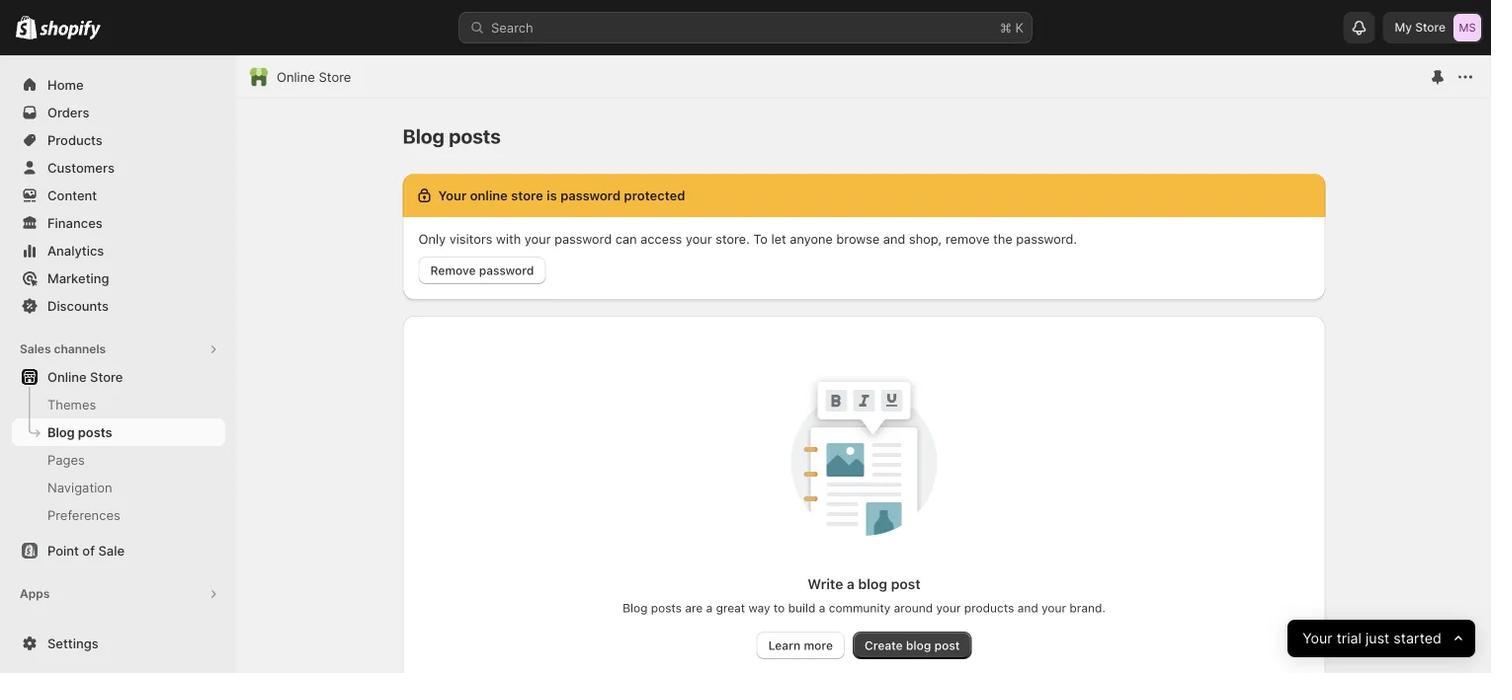 Task type: locate. For each thing, give the bounding box(es) containing it.
store
[[1415, 20, 1446, 35], [319, 69, 351, 84], [90, 370, 123, 385]]

0 horizontal spatial online
[[47, 370, 87, 385]]

marketing link
[[12, 265, 225, 293]]

blog
[[47, 425, 75, 440]]

posts
[[78, 425, 112, 440]]

navigation link
[[12, 474, 225, 502]]

0 vertical spatial store
[[1415, 20, 1446, 35]]

⌘ k
[[1000, 20, 1024, 35]]

your
[[1302, 631, 1333, 648]]

point
[[47, 544, 79, 559]]

2 horizontal spatial store
[[1415, 20, 1446, 35]]

online store link down channels
[[12, 364, 225, 391]]

online store
[[277, 69, 351, 84], [47, 370, 123, 385]]

themes link
[[12, 391, 225, 419]]

shopify image
[[16, 15, 37, 39]]

discounts
[[47, 298, 109, 314]]

0 vertical spatial online store link
[[277, 67, 351, 87]]

online store right online store icon at the top left of page
[[277, 69, 351, 84]]

just
[[1365, 631, 1390, 648]]

2 vertical spatial store
[[90, 370, 123, 385]]

sales channels
[[20, 342, 106, 357]]

settings link
[[12, 630, 225, 658]]

store down sales channels 'button'
[[90, 370, 123, 385]]

online down sales channels
[[47, 370, 87, 385]]

my store
[[1395, 20, 1446, 35]]

analytics
[[47, 243, 104, 258]]

k
[[1015, 20, 1024, 35]]

finances
[[47, 215, 103, 231]]

discounts link
[[12, 293, 225, 320]]

1 vertical spatial online
[[47, 370, 87, 385]]

1 vertical spatial store
[[319, 69, 351, 84]]

my
[[1395, 20, 1412, 35]]

apps button
[[12, 581, 225, 609]]

online store down channels
[[47, 370, 123, 385]]

online store link
[[277, 67, 351, 87], [12, 364, 225, 391]]

products link
[[12, 126, 225, 154]]

0 horizontal spatial online store
[[47, 370, 123, 385]]

0 vertical spatial online
[[277, 69, 315, 84]]

themes
[[47, 397, 96, 413]]

online right online store icon at the top left of page
[[277, 69, 315, 84]]

your trial just started
[[1302, 631, 1442, 648]]

store right online store icon at the top left of page
[[319, 69, 351, 84]]

content link
[[12, 182, 225, 209]]

online
[[277, 69, 315, 84], [47, 370, 87, 385]]

apps
[[20, 587, 50, 602]]

products
[[47, 132, 103, 148]]

sales
[[20, 342, 51, 357]]

started
[[1393, 631, 1442, 648]]

blog posts
[[47, 425, 112, 440]]

0 vertical spatial online store
[[277, 69, 351, 84]]

online store image
[[249, 67, 269, 87]]

store right the my in the top of the page
[[1415, 20, 1446, 35]]

home
[[47, 77, 84, 92]]

customers link
[[12, 154, 225, 182]]

online store link right online store icon at the top left of page
[[277, 67, 351, 87]]

customers
[[47, 160, 115, 175]]

0 horizontal spatial online store link
[[12, 364, 225, 391]]

1 horizontal spatial online store
[[277, 69, 351, 84]]



Task type: vqa. For each thing, say whether or not it's contained in the screenshot.
marketing link
yes



Task type: describe. For each thing, give the bounding box(es) containing it.
search
[[491, 20, 533, 35]]

orders link
[[12, 99, 225, 126]]

point of sale
[[47, 544, 125, 559]]

orders
[[47, 105, 89, 120]]

1 horizontal spatial store
[[319, 69, 351, 84]]

sales channels button
[[12, 336, 225, 364]]

marketing
[[47, 271, 109, 286]]

⌘
[[1000, 20, 1012, 35]]

blog posts link
[[12, 419, 225, 447]]

preferences
[[47, 508, 120, 523]]

analytics link
[[12, 237, 225, 265]]

your trial just started button
[[1287, 621, 1475, 658]]

1 horizontal spatial online
[[277, 69, 315, 84]]

content
[[47, 188, 97, 203]]

preferences link
[[12, 502, 225, 530]]

1 vertical spatial online store
[[47, 370, 123, 385]]

point of sale link
[[12, 538, 225, 565]]

trial
[[1337, 631, 1362, 648]]

0 horizontal spatial store
[[90, 370, 123, 385]]

channels
[[54, 342, 106, 357]]

shopify image
[[40, 20, 101, 40]]

1 vertical spatial online store link
[[12, 364, 225, 391]]

sale
[[98, 544, 125, 559]]

navigation
[[47, 480, 112, 496]]

pages
[[47, 453, 85, 468]]

point of sale button
[[0, 538, 237, 565]]

pages link
[[12, 447, 225, 474]]

settings
[[47, 636, 98, 652]]

finances link
[[12, 209, 225, 237]]

my store image
[[1454, 14, 1481, 42]]

1 horizontal spatial online store link
[[277, 67, 351, 87]]

home link
[[12, 71, 225, 99]]

of
[[82, 544, 95, 559]]



